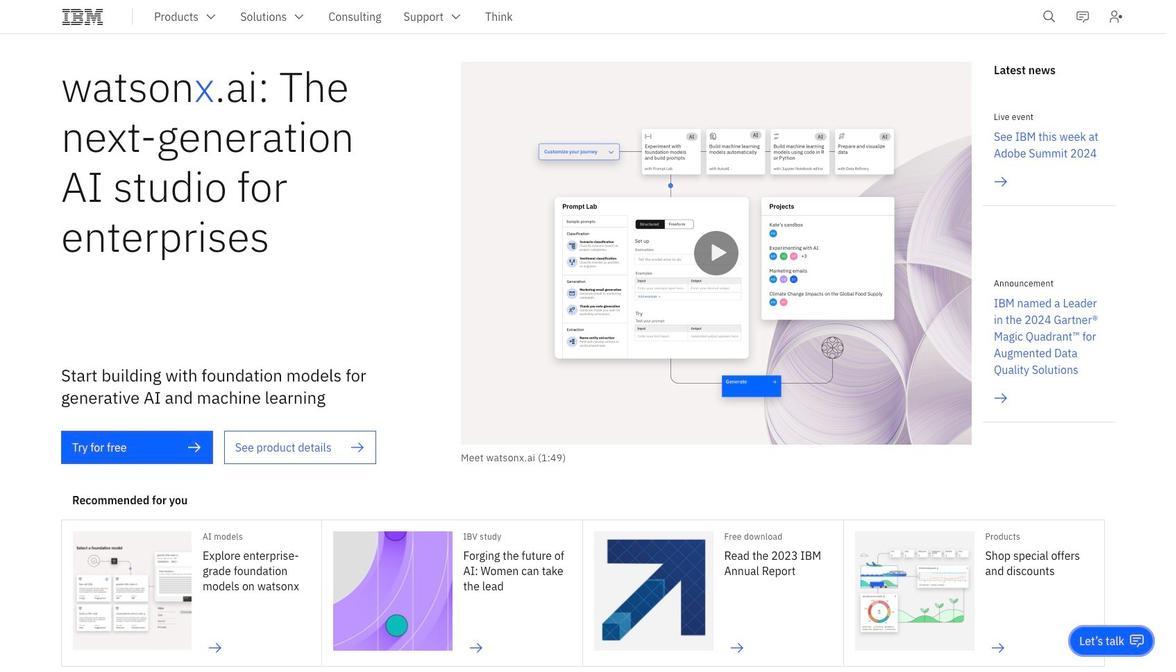 Task type: vqa. For each thing, say whether or not it's contained in the screenshot.
Let's talk element
yes



Task type: locate. For each thing, give the bounding box(es) containing it.
let's talk element
[[1080, 634, 1125, 649]]



